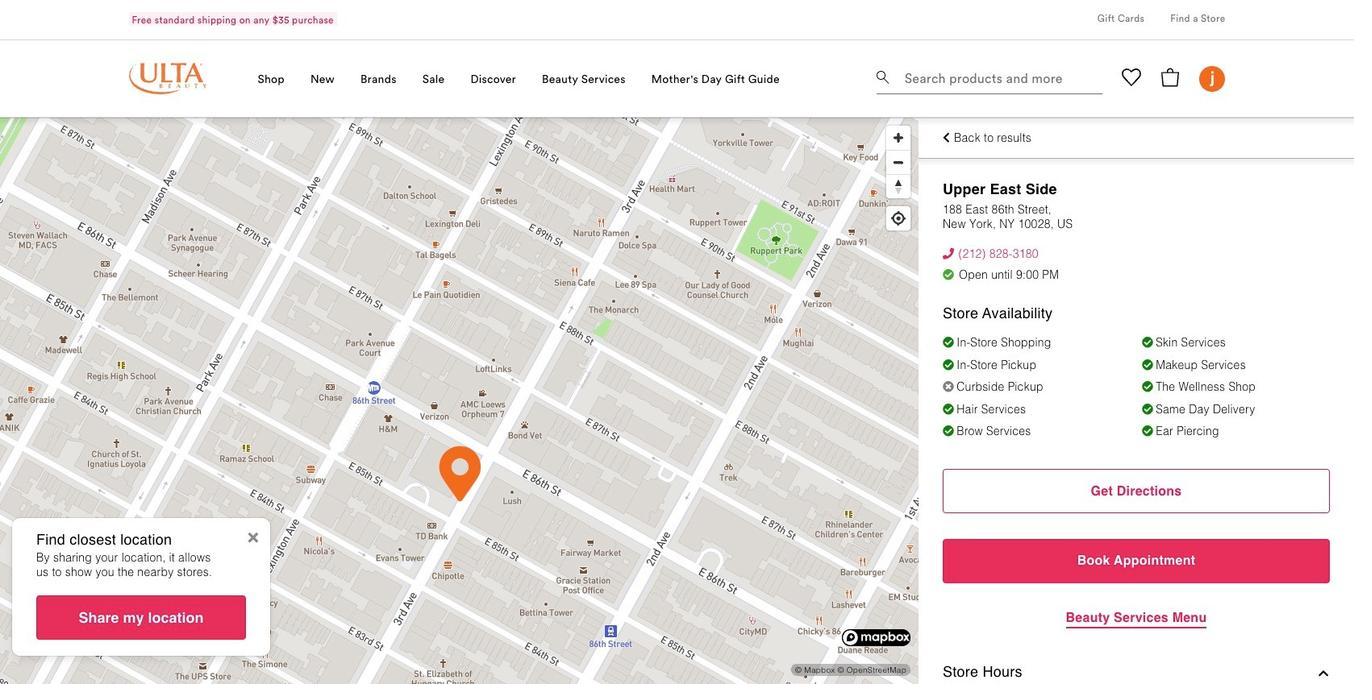 Task type: describe. For each thing, give the bounding box(es) containing it.
phone image
[[943, 248, 953, 259]]

chevron up image
[[1319, 669, 1330, 680]]

0 items in bag image
[[1161, 68, 1181, 87]]

Search products and more search field
[[903, 62, 1098, 86]]

times image
[[248, 531, 258, 546]]

favorites icon image
[[1123, 68, 1142, 87]]



Task type: locate. For each thing, give the bounding box(es) containing it.
map element
[[0, 118, 919, 685]]

check circle image
[[943, 269, 955, 281]]

reset bearing to north image
[[891, 179, 907, 195]]

None search field
[[877, 59, 1103, 98]]



Task type: vqa. For each thing, say whether or not it's contained in the screenshot.
the Search products and more 'search box'
yes



